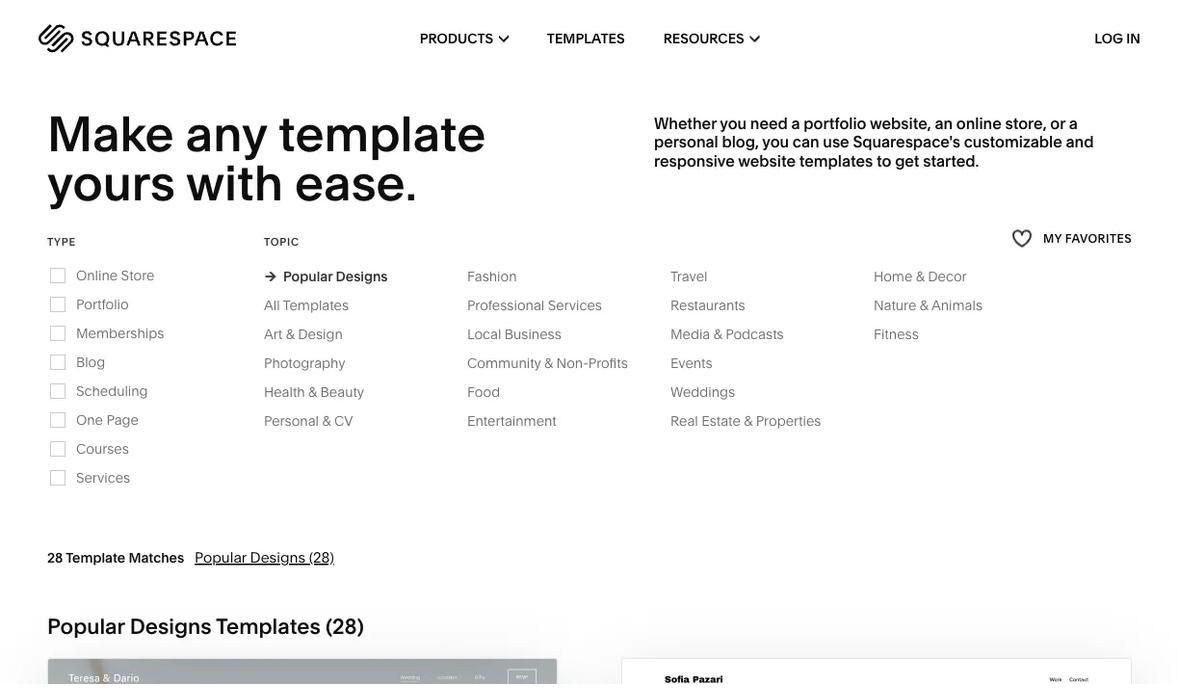Task type: vqa. For each thing, say whether or not it's contained in the screenshot.
Lusaka element
no



Task type: locate. For each thing, give the bounding box(es) containing it.
1 vertical spatial 28
[[333, 613, 357, 639]]

all
[[264, 297, 280, 314]]

popular for popular designs (28)
[[195, 549, 247, 567]]

0 vertical spatial 28
[[47, 550, 63, 566]]

art & design
[[264, 326, 343, 342]]

type
[[47, 235, 76, 248]]

designs down matches
[[130, 613, 212, 639]]

store
[[121, 267, 155, 284]]

art
[[264, 326, 283, 342]]

an
[[935, 114, 953, 133]]

2 horizontal spatial popular
[[283, 268, 333, 285]]

courses
[[76, 441, 129, 457]]

2 vertical spatial templates
[[216, 613, 321, 639]]

templates
[[547, 30, 625, 47], [283, 297, 349, 314], [216, 613, 321, 639]]

photography
[[264, 355, 346, 371]]

28 up "dario" image
[[333, 613, 357, 639]]

community & non-profits link
[[467, 355, 648, 371]]

estate
[[702, 413, 741, 429]]

0 horizontal spatial services
[[76, 470, 130, 486]]

0 vertical spatial popular
[[283, 268, 333, 285]]

all templates link
[[264, 297, 368, 314]]

events
[[671, 355, 713, 371]]

blog
[[76, 354, 105, 370]]

you
[[720, 114, 747, 133], [763, 133, 790, 151]]

services up business at the left
[[548, 297, 602, 314]]

popular for popular designs
[[283, 268, 333, 285]]

professional services link
[[467, 297, 622, 314]]

fitness link
[[874, 326, 939, 342]]

home & decor link
[[874, 268, 987, 285]]

designs left "(28)"
[[250, 549, 306, 567]]

& left cv
[[322, 413, 331, 429]]

popular right matches
[[195, 549, 247, 567]]

& for non-
[[545, 355, 553, 371]]

travel link
[[671, 268, 727, 285]]

page
[[106, 412, 139, 428]]

media & podcasts link
[[671, 326, 804, 342]]

cv
[[334, 413, 353, 429]]

template
[[66, 550, 125, 566]]

popular designs templates ( 28 )
[[47, 613, 364, 639]]

get
[[896, 151, 920, 170]]

0 horizontal spatial a
[[792, 114, 801, 133]]

online store
[[76, 267, 155, 284]]

health & beauty
[[264, 384, 364, 400]]

website,
[[870, 114, 932, 133]]

templates link
[[547, 0, 625, 77]]

customizable
[[965, 133, 1063, 151]]

pazari image
[[623, 659, 1132, 684]]

my favorites
[[1044, 231, 1133, 245]]

1 vertical spatial popular
[[195, 549, 247, 567]]

nature & animals link
[[874, 297, 1003, 314]]

fitness
[[874, 326, 919, 342]]

fashion link
[[467, 268, 536, 285]]

2 vertical spatial designs
[[130, 613, 212, 639]]

& for animals
[[920, 297, 929, 314]]

1 horizontal spatial popular
[[195, 549, 247, 567]]

squarespace logo link
[[39, 24, 259, 53]]

personal & cv
[[264, 413, 353, 429]]

designs for popular designs
[[336, 268, 388, 285]]

popular designs (28) link
[[195, 549, 334, 567]]

0 vertical spatial services
[[548, 297, 602, 314]]

personal
[[654, 133, 719, 151]]

28 template matches
[[47, 550, 184, 566]]

you left need
[[720, 114, 747, 133]]

you left can
[[763, 133, 790, 151]]

travel
[[671, 268, 708, 285]]

media
[[671, 326, 711, 342]]

entertainment
[[467, 413, 557, 429]]

& left the "non-"
[[545, 355, 553, 371]]

restaurants link
[[671, 297, 765, 314]]

1 horizontal spatial designs
[[250, 549, 306, 567]]

2 horizontal spatial designs
[[336, 268, 388, 285]]

log             in link
[[1095, 30, 1141, 47]]

1 horizontal spatial you
[[763, 133, 790, 151]]

& for podcasts
[[714, 326, 723, 342]]

a right or at the top right
[[1070, 114, 1078, 133]]

& right nature on the right top
[[920, 297, 929, 314]]

non-
[[557, 355, 589, 371]]

popular
[[283, 268, 333, 285], [195, 549, 247, 567], [47, 613, 125, 639]]

resources button
[[664, 0, 760, 77]]

1 vertical spatial designs
[[250, 549, 306, 567]]

weddings link
[[671, 384, 755, 400]]

whether
[[654, 114, 717, 133]]

28 left the template
[[47, 550, 63, 566]]

1 horizontal spatial a
[[1070, 114, 1078, 133]]

& right art
[[286, 326, 295, 342]]

popular up all templates
[[283, 268, 333, 285]]

local business link
[[467, 326, 581, 342]]

templates
[[800, 151, 874, 170]]

photography link
[[264, 355, 365, 371]]

popular designs
[[283, 268, 388, 285]]

&
[[916, 268, 925, 285], [920, 297, 929, 314], [286, 326, 295, 342], [714, 326, 723, 342], [545, 355, 553, 371], [309, 384, 317, 400], [322, 413, 331, 429], [744, 413, 753, 429]]

0 vertical spatial designs
[[336, 268, 388, 285]]

art & design link
[[264, 326, 362, 342]]

health & beauty link
[[264, 384, 384, 400]]

or
[[1051, 114, 1066, 133]]

pazari element
[[623, 659, 1132, 684]]

online
[[957, 114, 1002, 133]]

one page
[[76, 412, 139, 428]]

& right media at the right of the page
[[714, 326, 723, 342]]

in
[[1127, 30, 1141, 47]]

designs for popular designs (28)
[[250, 549, 306, 567]]

podcasts
[[726, 326, 784, 342]]

services down courses
[[76, 470, 130, 486]]

& right health
[[309, 384, 317, 400]]

0 horizontal spatial designs
[[130, 613, 212, 639]]

topic
[[264, 235, 300, 248]]

entertainment link
[[467, 413, 576, 429]]

& for cv
[[322, 413, 331, 429]]

yours
[[47, 153, 175, 212]]

popular down the template
[[47, 613, 125, 639]]

any
[[186, 104, 267, 164]]

1 horizontal spatial services
[[548, 297, 602, 314]]

community & non-profits
[[467, 355, 628, 371]]

a
[[792, 114, 801, 133], [1070, 114, 1078, 133]]

services
[[548, 297, 602, 314], [76, 470, 130, 486]]

& for decor
[[916, 268, 925, 285]]

0 horizontal spatial popular
[[47, 613, 125, 639]]

& right home
[[916, 268, 925, 285]]

store,
[[1006, 114, 1047, 133]]

1 vertical spatial services
[[76, 470, 130, 486]]

favorites
[[1066, 231, 1133, 245]]

2 vertical spatial popular
[[47, 613, 125, 639]]

a right need
[[792, 114, 801, 133]]

designs up all templates link
[[336, 268, 388, 285]]



Task type: describe. For each thing, give the bounding box(es) containing it.
health
[[264, 384, 305, 400]]

1 a from the left
[[792, 114, 801, 133]]

local
[[467, 326, 502, 342]]

popular for popular designs templates ( 28 )
[[47, 613, 125, 639]]

profits
[[589, 355, 628, 371]]

1 horizontal spatial 28
[[333, 613, 357, 639]]

events link
[[671, 355, 732, 371]]

0 horizontal spatial you
[[720, 114, 747, 133]]

decor
[[928, 268, 967, 285]]

food link
[[467, 384, 520, 400]]

professional
[[467, 297, 545, 314]]

personal & cv link
[[264, 413, 373, 429]]

nature
[[874, 297, 917, 314]]

matches
[[129, 550, 184, 566]]

with
[[186, 153, 284, 212]]

1 vertical spatial templates
[[283, 297, 349, 314]]

real
[[671, 413, 699, 429]]

nature & animals
[[874, 297, 983, 314]]

local business
[[467, 326, 562, 342]]

beauty
[[321, 384, 364, 400]]

fashion
[[467, 268, 517, 285]]

professional services
[[467, 297, 602, 314]]

animals
[[932, 297, 983, 314]]

to
[[877, 151, 892, 170]]

)
[[357, 613, 364, 639]]

food
[[467, 384, 500, 400]]

my
[[1044, 231, 1063, 245]]

and
[[1067, 133, 1094, 151]]

website
[[739, 151, 796, 170]]

media & podcasts
[[671, 326, 784, 342]]

design
[[298, 326, 343, 342]]

portfolio
[[804, 114, 867, 133]]

2 a from the left
[[1070, 114, 1078, 133]]

ease.
[[295, 153, 417, 212]]

community
[[467, 355, 541, 371]]

personal
[[264, 413, 319, 429]]

can
[[793, 133, 820, 151]]

0 vertical spatial templates
[[547, 30, 625, 47]]

& for beauty
[[309, 384, 317, 400]]

real estate & properties link
[[671, 413, 841, 429]]

my favorites link
[[1012, 225, 1133, 251]]

squarespace logo image
[[39, 24, 236, 53]]

0 horizontal spatial 28
[[47, 550, 63, 566]]

started.
[[924, 151, 980, 170]]

products button
[[420, 0, 509, 77]]

home
[[874, 268, 913, 285]]

weddings
[[671, 384, 736, 400]]

popular designs link
[[264, 268, 388, 285]]

log             in
[[1095, 30, 1141, 47]]

need
[[751, 114, 788, 133]]

products
[[420, 30, 494, 47]]

scheduling
[[76, 383, 148, 399]]

popular designs (28)
[[195, 549, 334, 567]]

dario image
[[48, 659, 557, 684]]

dario element
[[48, 659, 557, 684]]

& for design
[[286, 326, 295, 342]]

restaurants
[[671, 297, 746, 314]]

properties
[[756, 413, 822, 429]]

all templates
[[264, 297, 349, 314]]

make any template yours with ease.
[[47, 104, 497, 212]]

use
[[824, 133, 850, 151]]

home & decor
[[874, 268, 967, 285]]

blog,
[[722, 133, 759, 151]]

whether you need a portfolio website, an online store, or a personal blog, you can use squarespace's customizable and responsive website templates to get started.
[[654, 114, 1094, 170]]

(28)
[[309, 549, 334, 567]]

real estate & properties
[[671, 413, 822, 429]]

log
[[1095, 30, 1124, 47]]

resources
[[664, 30, 745, 47]]

(
[[326, 613, 333, 639]]

designs for popular designs templates ( 28 )
[[130, 613, 212, 639]]

online
[[76, 267, 118, 284]]

& right estate at the bottom right of page
[[744, 413, 753, 429]]



